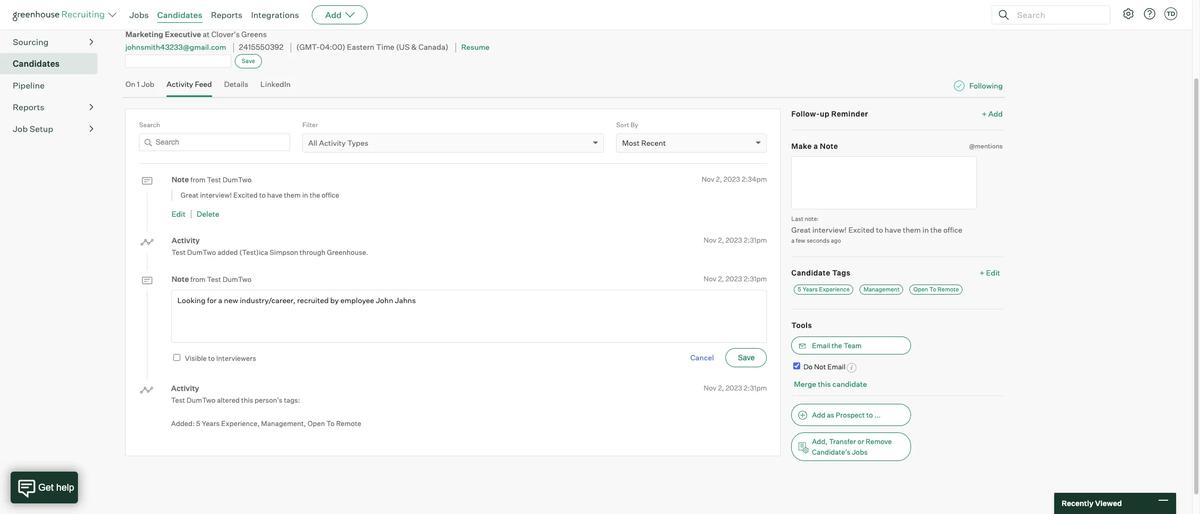 Task type: vqa. For each thing, say whether or not it's contained in the screenshot.
topmost with
no



Task type: locate. For each thing, give the bounding box(es) containing it.
email the team
[[812, 342, 862, 350]]

(test)ica right added
[[239, 248, 268, 257]]

sourcing link
[[13, 36, 93, 48]]

to right management,
[[326, 419, 335, 428]]

1 horizontal spatial do not email
[[804, 363, 846, 371]]

0 horizontal spatial candidates link
[[13, 57, 93, 70]]

job dashboard
[[13, 15, 73, 26]]

2 from from the top
[[190, 275, 206, 284]]

edit
[[968, 10, 982, 19], [172, 209, 186, 218], [986, 269, 1000, 278]]

td button
[[1163, 5, 1180, 22]]

nov
[[702, 175, 715, 183], [704, 236, 717, 245], [704, 275, 717, 283], [704, 384, 717, 393]]

1 horizontal spatial remote
[[938, 286, 959, 293]]

+ edit link
[[977, 266, 1003, 280]]

5 years experience
[[798, 286, 850, 293]]

+ edit
[[980, 269, 1000, 278]]

add for add as prospect to ...
[[812, 411, 826, 419]]

clover's
[[211, 30, 240, 39]]

1 vertical spatial in
[[923, 225, 929, 234]]

2 vertical spatial edit
[[986, 269, 1000, 278]]

1 horizontal spatial this
[[818, 380, 831, 389]]

open right management
[[914, 286, 928, 293]]

0 vertical spatial candidates
[[157, 10, 202, 20]]

add inside button
[[812, 411, 826, 419]]

1 note from test dumtwo from the top
[[172, 175, 252, 184]]

email left team
[[812, 342, 830, 350]]

delete link
[[197, 209, 219, 218]]

johnsmith43233@gmail.com
[[125, 43, 226, 52]]

1 2:31pm from the top
[[744, 236, 767, 245]]

2 horizontal spatial the
[[931, 225, 942, 234]]

test dumtwo altered this person's tags:
[[171, 396, 300, 405]]

0 vertical spatial add
[[325, 10, 342, 20]]

most recent option
[[622, 138, 666, 147]]

years right added:
[[202, 419, 220, 428]]

job up sourcing
[[13, 15, 28, 26]]

great interview! excited to have them in the office
[[181, 191, 339, 200]]

note for nov 2, 2023 2:34pm
[[172, 175, 189, 184]]

2 horizontal spatial add
[[989, 109, 1003, 118]]

1 horizontal spatial have
[[885, 225, 901, 234]]

note
[[820, 142, 838, 151], [172, 175, 189, 184], [172, 275, 189, 284]]

cancel
[[690, 353, 714, 362]]

recently viewed
[[1062, 499, 1122, 508]]

on 1 job link
[[125, 79, 154, 95]]

save for save link
[[242, 57, 255, 65]]

merge this candidate link
[[794, 380, 867, 389]]

1 vertical spatial from
[[190, 275, 206, 284]]

edit profile link
[[968, 10, 1006, 19]]

1 vertical spatial (test)ica
[[239, 248, 268, 257]]

1 vertical spatial note
[[172, 175, 189, 184]]

reports link
[[211, 10, 243, 20], [13, 101, 93, 114]]

0 vertical spatial job
[[13, 15, 28, 26]]

do right do not email checkbox
[[804, 363, 813, 371]]

5 down candidate
[[798, 286, 801, 293]]

+ for + add
[[982, 109, 987, 118]]

activity left feed
[[167, 79, 193, 88]]

0 vertical spatial interview!
[[200, 191, 232, 200]]

1 vertical spatial a
[[792, 237, 795, 244]]

follow-
[[792, 109, 820, 118]]

viewed
[[1095, 499, 1122, 508]]

added: 5 years experience, management, open to remote
[[171, 419, 361, 428]]

do not email
[[234, 16, 278, 23], [804, 363, 846, 371]]

activity
[[167, 79, 193, 88], [319, 138, 346, 147], [172, 236, 200, 245], [171, 384, 199, 393]]

years down candidate
[[803, 286, 818, 293]]

0 vertical spatial +
[[982, 109, 987, 118]]

@mentions
[[969, 142, 1003, 150]]

great up edit link
[[181, 191, 199, 200]]

dumtwo
[[223, 175, 252, 184], [187, 248, 216, 257], [223, 275, 252, 284], [187, 396, 216, 405]]

profile
[[983, 10, 1006, 19]]

this right merge
[[818, 380, 831, 389]]

0 vertical spatial note from test dumtwo
[[172, 175, 252, 184]]

Search text field
[[1015, 7, 1101, 23], [139, 134, 290, 151]]

1 vertical spatial the
[[931, 225, 942, 234]]

0 vertical spatial excited
[[233, 191, 258, 200]]

nov 2, 2023 2:31pm
[[704, 236, 767, 245], [704, 275, 767, 283], [704, 384, 767, 393]]

0 horizontal spatial a
[[792, 237, 795, 244]]

email inside button
[[812, 342, 830, 350]]

2 vertical spatial add
[[812, 411, 826, 419]]

2 vertical spatial the
[[832, 342, 842, 350]]

0 horizontal spatial add
[[325, 10, 342, 20]]

add for add
[[325, 10, 342, 20]]

1 horizontal spatial in
[[923, 225, 929, 234]]

not up merge this candidate link
[[814, 363, 826, 371]]

1 vertical spatial great
[[792, 225, 811, 234]]

add down following link
[[989, 109, 1003, 118]]

dumtwo up "great interview! excited to have them in the office"
[[223, 175, 252, 184]]

edit link
[[172, 209, 186, 218]]

a inside last note: great interview! excited to have them in the office a few seconds ago
[[792, 237, 795, 244]]

0 vertical spatial 2:31pm
[[744, 236, 767, 245]]

1 vertical spatial add
[[989, 109, 1003, 118]]

0 vertical spatial in
[[302, 191, 308, 200]]

0 vertical spatial not
[[244, 16, 257, 23]]

1 horizontal spatial years
[[803, 286, 818, 293]]

0 vertical spatial great
[[181, 191, 199, 200]]

email up merge this candidate
[[828, 363, 846, 371]]

1 horizontal spatial great
[[792, 225, 811, 234]]

note from test dumtwo for nov 2, 2023 2:31pm
[[172, 275, 252, 284]]

0 horizontal spatial (test)ica
[[125, 11, 177, 25]]

Visible to Interviewers checkbox
[[174, 354, 181, 361]]

0 vertical spatial email
[[259, 16, 278, 23]]

0 vertical spatial search text field
[[1015, 7, 1101, 23]]

save
[[242, 57, 255, 65], [738, 354, 755, 362]]

0 horizontal spatial reports link
[[13, 101, 93, 114]]

1 vertical spatial reports
[[13, 102, 44, 113]]

reports up clover's
[[211, 10, 243, 20]]

1 horizontal spatial 5
[[798, 286, 801, 293]]

them inside last note: great interview! excited to have them in the office a few seconds ago
[[903, 225, 921, 234]]

(test)ica simpson
[[125, 11, 229, 25]]

open to remote link
[[910, 285, 963, 295]]

candidates down sourcing
[[13, 58, 60, 69]]

job for job dashboard
[[13, 15, 28, 26]]

0 vertical spatial candidates link
[[157, 10, 202, 20]]

0 vertical spatial do not email
[[234, 16, 278, 23]]

a right make
[[814, 142, 818, 151]]

0 horizontal spatial reports
[[13, 102, 44, 113]]

0 horizontal spatial 5
[[196, 419, 200, 428]]

make
[[792, 142, 812, 151]]

save down 2415550392
[[242, 57, 255, 65]]

0 horizontal spatial do
[[234, 16, 243, 23]]

years inside 5 years experience link
[[803, 286, 818, 293]]

1 vertical spatial excited
[[848, 225, 875, 234]]

jobs
[[129, 10, 149, 20], [852, 448, 868, 456]]

note from test dumtwo down added
[[172, 275, 252, 284]]

save right cancel button
[[738, 354, 755, 362]]

details
[[224, 79, 248, 88]]

0 vertical spatial reports link
[[211, 10, 243, 20]]

1 horizontal spatial not
[[814, 363, 826, 371]]

candidates link up executive
[[157, 10, 202, 20]]

0 vertical spatial jobs
[[129, 10, 149, 20]]

pipeline link
[[13, 79, 93, 92]]

job setup link
[[13, 123, 93, 135]]

open
[[914, 286, 928, 293], [308, 419, 325, 428]]

1 horizontal spatial excited
[[848, 225, 875, 234]]

add inside popup button
[[325, 10, 342, 20]]

1 vertical spatial reports link
[[13, 101, 93, 114]]

candidates
[[157, 10, 202, 20], [13, 58, 60, 69]]

2 vertical spatial nov 2, 2023 2:31pm
[[704, 384, 767, 393]]

interview! up ago
[[813, 225, 847, 234]]

reports down pipeline
[[13, 102, 44, 113]]

1 horizontal spatial a
[[814, 142, 818, 151]]

open right management,
[[308, 419, 325, 428]]

all activity types
[[308, 138, 368, 147]]

resume link
[[461, 43, 490, 52]]

job setup
[[13, 124, 53, 134]]

add,
[[812, 437, 828, 446]]

0 horizontal spatial office
[[322, 191, 339, 200]]

do not email up merge this candidate link
[[804, 363, 846, 371]]

0 horizontal spatial great
[[181, 191, 199, 200]]

at
[[203, 30, 210, 39]]

1 horizontal spatial do
[[804, 363, 813, 371]]

(test)ica up marketing at the left
[[125, 11, 177, 25]]

resume
[[461, 43, 490, 52]]

job left setup
[[13, 124, 28, 134]]

configure image
[[1122, 7, 1135, 20]]

(us
[[396, 43, 410, 52]]

1 vertical spatial nov 2, 2023 2:31pm
[[704, 275, 767, 283]]

dumtwo left added
[[187, 248, 216, 257]]

td
[[1167, 10, 1175, 18]]

add
[[325, 10, 342, 20], [989, 109, 1003, 118], [812, 411, 826, 419]]

2023
[[724, 175, 740, 183], [726, 236, 742, 245], [726, 275, 742, 283], [726, 384, 742, 393]]

reports link down pipeline link
[[13, 101, 93, 114]]

2,
[[716, 175, 722, 183], [718, 236, 724, 245], [718, 275, 724, 283], [718, 384, 724, 393]]

linkedin link
[[260, 79, 291, 95]]

1 horizontal spatial simpson
[[270, 248, 298, 257]]

not up greens
[[244, 16, 257, 23]]

great up few
[[792, 225, 811, 234]]

add up 04:00)
[[325, 10, 342, 20]]

interview! up delete
[[200, 191, 232, 200]]

activity feed link
[[167, 79, 212, 95]]

1 nov 2, 2023 2:31pm from the top
[[704, 236, 767, 245]]

marketing executive at clover's greens
[[125, 30, 267, 39]]

do up clover's
[[234, 16, 243, 23]]

follow-up reminder
[[792, 109, 868, 118]]

to
[[259, 191, 266, 200], [876, 225, 883, 234], [208, 354, 215, 363], [867, 411, 873, 419]]

do not email up greens
[[234, 16, 278, 23]]

0 horizontal spatial do not email
[[234, 16, 278, 23]]

email up greens
[[259, 16, 278, 23]]

up
[[820, 109, 830, 118]]

1 vertical spatial do
[[804, 363, 813, 371]]

to inside last note: great interview! excited to have them in the office a few seconds ago
[[876, 225, 883, 234]]

save inside save link
[[242, 57, 255, 65]]

to right management
[[930, 286, 936, 293]]

1 horizontal spatial the
[[832, 342, 842, 350]]

5 right added:
[[196, 419, 200, 428]]

years
[[803, 286, 818, 293], [202, 419, 220, 428]]

note from test dumtwo up delete
[[172, 175, 252, 184]]

1 vertical spatial have
[[885, 225, 901, 234]]

1 horizontal spatial edit
[[968, 10, 982, 19]]

most
[[622, 138, 640, 147]]

0 horizontal spatial simpson
[[179, 11, 229, 25]]

0 vertical spatial years
[[803, 286, 818, 293]]

0 horizontal spatial jobs
[[129, 10, 149, 20]]

5 years experience link
[[794, 285, 854, 295]]

great
[[181, 191, 199, 200], [792, 225, 811, 234]]

add left as
[[812, 411, 826, 419]]

0 horizontal spatial them
[[284, 191, 301, 200]]

have inside last note: great interview! excited to have them in the office a few seconds ago
[[885, 225, 901, 234]]

1 horizontal spatial search text field
[[1015, 7, 1101, 23]]

save inside save button
[[738, 354, 755, 362]]

0 horizontal spatial in
[[302, 191, 308, 200]]

job dashboard link
[[13, 14, 93, 27]]

2 note from test dumtwo from the top
[[172, 275, 252, 284]]

a left few
[[792, 237, 795, 244]]

johnsmith43233@gmail.com link
[[125, 43, 226, 52]]

activity down edit link
[[172, 236, 200, 245]]

time
[[376, 43, 395, 52]]

0 vertical spatial nov 2, 2023 2:31pm
[[704, 236, 767, 245]]

excited inside last note: great interview! excited to have them in the office a few seconds ago
[[848, 225, 875, 234]]

1 vertical spatial years
[[202, 419, 220, 428]]

them
[[284, 191, 301, 200], [903, 225, 921, 234]]

to inside button
[[867, 411, 873, 419]]

this right altered
[[241, 396, 253, 405]]

0 vertical spatial office
[[322, 191, 339, 200]]

all
[[308, 138, 317, 147]]

or
[[858, 437, 864, 446]]

prospect
[[836, 411, 865, 419]]

jobs down or
[[852, 448, 868, 456]]

1 vertical spatial save
[[738, 354, 755, 362]]

most recent
[[622, 138, 666, 147]]

1 vertical spatial office
[[944, 225, 963, 234]]

0 horizontal spatial not
[[244, 16, 257, 23]]

None text field
[[125, 55, 231, 68], [792, 157, 977, 210], [125, 55, 231, 68], [792, 157, 977, 210]]

0 vertical spatial simpson
[[179, 11, 229, 25]]

0 horizontal spatial open
[[308, 419, 325, 428]]

0 vertical spatial edit
[[968, 10, 982, 19]]

jobs up marketing at the left
[[129, 10, 149, 20]]

0 horizontal spatial save
[[242, 57, 255, 65]]

jobs inside add, transfer or remove candidate's jobs
[[852, 448, 868, 456]]

1
[[137, 79, 140, 88]]

1 horizontal spatial reports
[[211, 10, 243, 20]]

1 horizontal spatial add
[[812, 411, 826, 419]]

0 vertical spatial open
[[914, 286, 928, 293]]

reports link up clover's
[[211, 10, 243, 20]]

0 horizontal spatial candidates
[[13, 58, 60, 69]]

candidates link up pipeline link
[[13, 57, 93, 70]]

@mentions link
[[969, 141, 1003, 151]]

0 horizontal spatial to
[[326, 419, 335, 428]]

1 vertical spatial remote
[[336, 419, 361, 428]]

1 horizontal spatial to
[[930, 286, 936, 293]]

1 vertical spatial 2:31pm
[[744, 275, 767, 283]]

canada)
[[419, 43, 448, 52]]

to
[[930, 286, 936, 293], [326, 419, 335, 428]]

1 from from the top
[[190, 175, 206, 184]]

+ for + edit
[[980, 269, 985, 278]]

2 2:31pm from the top
[[744, 275, 767, 283]]

1 vertical spatial email
[[812, 342, 830, 350]]

make a note
[[792, 142, 838, 151]]

1 horizontal spatial open
[[914, 286, 928, 293]]

simpson up at
[[179, 11, 229, 25]]

candidates up executive
[[157, 10, 202, 20]]

simpson left through
[[270, 248, 298, 257]]

job right 1
[[141, 79, 154, 88]]

1 vertical spatial edit
[[172, 209, 186, 218]]

the inside last note: great interview! excited to have them in the office a few seconds ago
[[931, 225, 942, 234]]

0 horizontal spatial have
[[267, 191, 283, 200]]



Task type: describe. For each thing, give the bounding box(es) containing it.
1 vertical spatial open
[[308, 419, 325, 428]]

sort
[[616, 121, 629, 129]]

marketing
[[125, 30, 163, 39]]

candidate
[[792, 269, 831, 278]]

nov 2, 2023 2:34pm
[[702, 175, 767, 183]]

test up added:
[[171, 396, 185, 405]]

following link
[[970, 81, 1003, 91]]

04:00)
[[320, 43, 345, 52]]

visible to interviewers
[[185, 354, 256, 363]]

sourcing
[[13, 37, 49, 47]]

on 1 job
[[125, 79, 154, 88]]

add, transfer or remove candidate's jobs
[[812, 437, 892, 456]]

activity right all
[[319, 138, 346, 147]]

details link
[[224, 79, 248, 95]]

3 nov 2, 2023 2:31pm from the top
[[704, 384, 767, 393]]

note for nov 2, 2023 2:31pm
[[172, 275, 189, 284]]

save button
[[726, 349, 767, 368]]

merge
[[794, 380, 817, 389]]

feed
[[195, 79, 212, 88]]

ago
[[831, 237, 841, 244]]

sort by
[[616, 121, 638, 129]]

delete
[[197, 209, 219, 218]]

td button
[[1165, 7, 1177, 20]]

in inside last note: great interview! excited to have them in the office a few seconds ago
[[923, 225, 929, 234]]

great inside last note: great interview! excited to have them in the office a few seconds ago
[[792, 225, 811, 234]]

add as prospect to ...
[[812, 411, 881, 419]]

1 horizontal spatial candidates link
[[157, 10, 202, 20]]

&
[[411, 43, 417, 52]]

edit for edit profile
[[968, 10, 982, 19]]

few
[[796, 237, 806, 244]]

add button
[[312, 5, 368, 24]]

edit profile
[[968, 10, 1006, 19]]

office inside last note: great interview! excited to have them in the office a few seconds ago
[[944, 225, 963, 234]]

altered
[[217, 396, 240, 405]]

1 vertical spatial 5
[[196, 419, 200, 428]]

activity feed
[[167, 79, 212, 88]]

added
[[218, 248, 238, 257]]

0 horizontal spatial this
[[241, 396, 253, 405]]

add, transfer or remove candidate's jobs button
[[792, 433, 911, 461]]

1 vertical spatial job
[[141, 79, 154, 88]]

merge this candidate
[[794, 380, 867, 389]]

following
[[970, 81, 1003, 90]]

0 horizontal spatial interview!
[[200, 191, 232, 200]]

3 2:31pm from the top
[[744, 384, 767, 393]]

0 vertical spatial a
[[814, 142, 818, 151]]

1 vertical spatial candidates
[[13, 58, 60, 69]]

from for nov 2, 2023 2:31pm
[[190, 275, 206, 284]]

team
[[844, 342, 862, 350]]

dumtwo left altered
[[187, 396, 216, 405]]

setup
[[30, 124, 53, 134]]

2 nov 2, 2023 2:31pm from the top
[[704, 275, 767, 283]]

0 vertical spatial (test)ica
[[125, 11, 177, 25]]

test dumtwo added (test)ica simpson through greenhouse.
[[172, 248, 368, 257]]

2415550392
[[239, 43, 284, 52]]

0 vertical spatial have
[[267, 191, 283, 200]]

save for save button
[[738, 354, 755, 362]]

management,
[[261, 419, 306, 428]]

1 vertical spatial candidates link
[[13, 57, 93, 70]]

as
[[827, 411, 834, 419]]

0 vertical spatial them
[[284, 191, 301, 200]]

tags
[[832, 269, 851, 278]]

experience
[[819, 286, 850, 293]]

dashboard
[[30, 15, 73, 26]]

2:34pm
[[742, 175, 767, 183]]

+ add
[[982, 109, 1003, 118]]

2 vertical spatial email
[[828, 363, 846, 371]]

(gmt-
[[296, 43, 320, 52]]

eastern
[[347, 43, 374, 52]]

visible
[[185, 354, 207, 363]]

Looking for a new industry/career, recruited by employee John Jahns text field
[[172, 290, 767, 343]]

tags:
[[284, 396, 300, 405]]

dumtwo down added
[[223, 275, 252, 284]]

...
[[875, 411, 881, 419]]

transfer
[[829, 437, 856, 446]]

last note: great interview! excited to have them in the office a few seconds ago
[[792, 215, 963, 244]]

0 horizontal spatial the
[[310, 191, 320, 200]]

jobs link
[[129, 10, 149, 20]]

0 vertical spatial this
[[818, 380, 831, 389]]

added:
[[171, 419, 195, 428]]

activity down visible to interviewers checkbox
[[171, 384, 199, 393]]

job for job setup
[[13, 124, 28, 134]]

on
[[125, 79, 135, 88]]

through
[[300, 248, 325, 257]]

recently
[[1062, 499, 1094, 508]]

the inside email the team button
[[832, 342, 842, 350]]

note:
[[805, 215, 819, 223]]

test up delete
[[207, 175, 221, 184]]

reminder
[[831, 109, 868, 118]]

0 horizontal spatial search text field
[[139, 134, 290, 151]]

0 vertical spatial to
[[930, 286, 936, 293]]

0 vertical spatial note
[[820, 142, 838, 151]]

edit for edit link
[[172, 209, 186, 218]]

recent
[[641, 138, 666, 147]]

save link
[[235, 54, 262, 68]]

tools
[[792, 321, 812, 330]]

test down added
[[207, 275, 221, 284]]

interview! inside last note: great interview! excited to have them in the office a few seconds ago
[[813, 225, 847, 234]]

greens
[[241, 30, 267, 39]]

1 horizontal spatial (test)ica
[[239, 248, 268, 257]]

remove
[[866, 437, 892, 446]]

0 vertical spatial do
[[234, 16, 243, 23]]

management link
[[860, 285, 904, 295]]

integrations link
[[251, 10, 299, 20]]

greenhouse recruiting image
[[13, 8, 108, 21]]

0 vertical spatial remote
[[938, 286, 959, 293]]

1 vertical spatial simpson
[[270, 248, 298, 257]]

email the team button
[[792, 337, 911, 355]]

greenhouse.
[[327, 248, 368, 257]]

test down edit link
[[172, 248, 186, 257]]

Do Not Email checkbox
[[794, 363, 801, 370]]

0 horizontal spatial excited
[[233, 191, 258, 200]]

pipeline
[[13, 80, 45, 91]]

seconds
[[807, 237, 830, 244]]

1 horizontal spatial reports link
[[211, 10, 243, 20]]

0 vertical spatial reports
[[211, 10, 243, 20]]

management
[[864, 286, 900, 293]]

+ add link
[[982, 109, 1003, 119]]

note from test dumtwo for nov 2, 2023 2:34pm
[[172, 175, 252, 184]]

from for nov 2, 2023 2:34pm
[[190, 175, 206, 184]]

candidate's
[[812, 448, 851, 456]]



